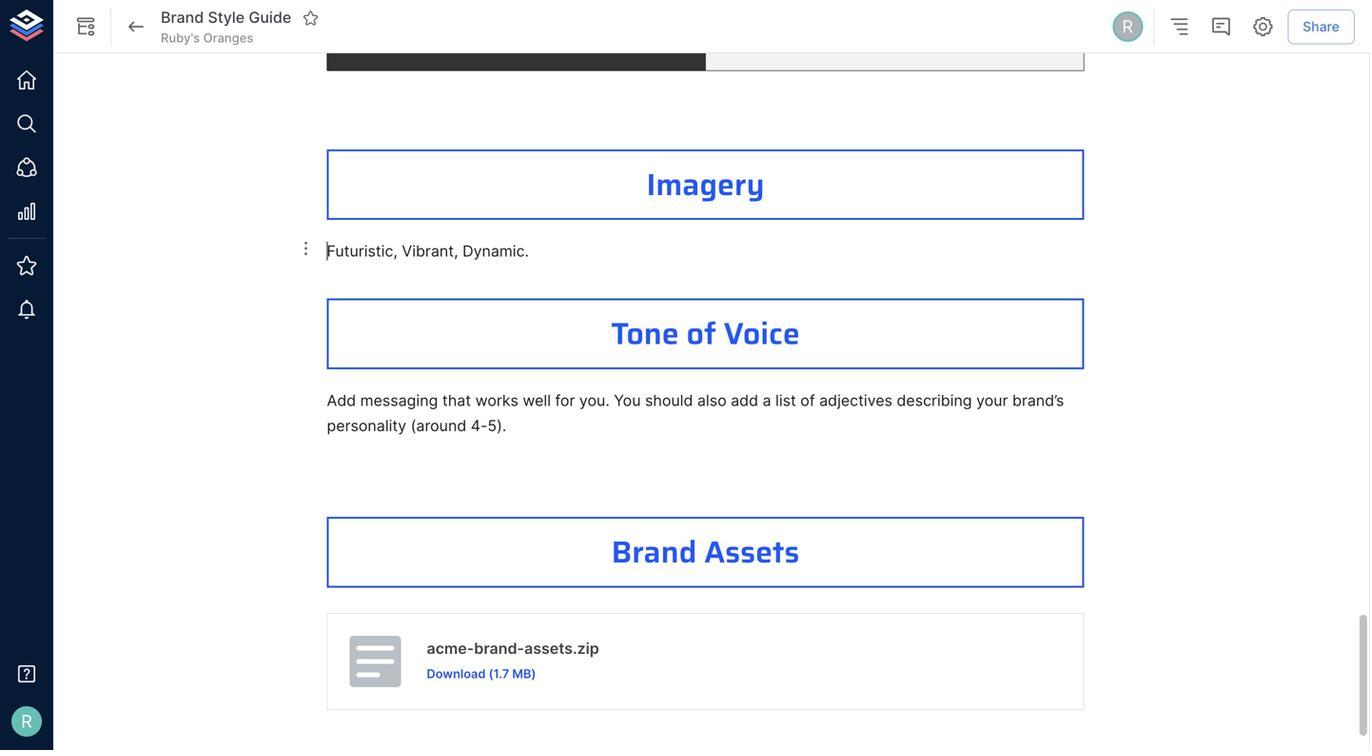 Task type: describe. For each thing, give the bounding box(es) containing it.
share button
[[1288, 9, 1355, 44]]

)
[[532, 666, 536, 681]]

0 horizontal spatial r button
[[6, 701, 48, 742]]

ruby's
[[161, 30, 200, 45]]

describing
[[897, 391, 972, 410]]

settings image
[[1252, 15, 1275, 38]]

vibrant,
[[402, 242, 458, 261]]

brand's
[[1013, 391, 1064, 410]]

go back image
[[125, 15, 148, 38]]

brand style guide
[[161, 8, 292, 27]]

table of contents image
[[1168, 15, 1191, 38]]

brand for brand assets
[[612, 528, 697, 576]]

0 vertical spatial of
[[687, 309, 717, 358]]

share
[[1303, 18, 1340, 35]]

tone
[[611, 309, 679, 358]]

futuristic,
[[327, 242, 398, 261]]

acme-brand-assets.zip download ( 1.7 mb )
[[427, 639, 599, 681]]

0 horizontal spatial r
[[21, 711, 32, 732]]

also
[[698, 391, 727, 410]]

acme-
[[427, 639, 474, 658]]

(
[[489, 666, 494, 681]]

personality
[[327, 416, 407, 435]]

show wiki image
[[74, 15, 97, 38]]

assets
[[705, 528, 800, 576]]

mb
[[512, 666, 532, 681]]

futuristic, vibrant, dynamic.
[[327, 242, 529, 261]]

add
[[731, 391, 759, 410]]

ruby's oranges link
[[161, 29, 253, 47]]

download
[[427, 666, 486, 681]]

that
[[442, 391, 471, 410]]

4-
[[471, 416, 488, 435]]

for
[[555, 391, 575, 410]]

oranges
[[203, 30, 253, 45]]

5).
[[488, 416, 507, 435]]



Task type: locate. For each thing, give the bounding box(es) containing it.
works
[[476, 391, 519, 410]]

0 vertical spatial r
[[1123, 16, 1134, 37]]

1 horizontal spatial r
[[1123, 16, 1134, 37]]

guide
[[249, 8, 292, 27]]

r button
[[1110, 9, 1146, 45], [6, 701, 48, 742]]

1 horizontal spatial r button
[[1110, 9, 1146, 45]]

of inside add messaging that works well for you. you should also add a list of adjectives describing your brand's personality (around 4-5).
[[801, 391, 815, 410]]

0 vertical spatial brand
[[161, 8, 204, 27]]

(around
[[411, 416, 467, 435]]

voice
[[724, 309, 800, 358]]

you
[[614, 391, 641, 410]]

you.
[[580, 391, 610, 410]]

1 horizontal spatial of
[[801, 391, 815, 410]]

comments image
[[1210, 15, 1233, 38]]

0 horizontal spatial brand
[[161, 8, 204, 27]]

1 horizontal spatial brand
[[612, 528, 697, 576]]

1 vertical spatial brand
[[612, 528, 697, 576]]

0 vertical spatial r button
[[1110, 9, 1146, 45]]

a
[[763, 391, 771, 410]]

tone of voice
[[611, 309, 800, 358]]

brand-
[[474, 639, 524, 658]]

of right the list
[[801, 391, 815, 410]]

imagery
[[647, 160, 765, 208]]

well
[[523, 391, 551, 410]]

ruby's oranges
[[161, 30, 253, 45]]

add
[[327, 391, 356, 410]]

adjectives
[[820, 391, 893, 410]]

your
[[977, 391, 1008, 410]]

add messaging that works well for you. you should also add a list of adjectives describing your brand's personality (around 4-5).
[[327, 391, 1069, 435]]

dynamic.
[[463, 242, 529, 261]]

1.7
[[494, 666, 509, 681]]

1 vertical spatial r button
[[6, 701, 48, 742]]

brand for brand style guide
[[161, 8, 204, 27]]

brand
[[161, 8, 204, 27], [612, 528, 697, 576]]

of
[[687, 309, 717, 358], [801, 391, 815, 410]]

style
[[208, 8, 245, 27]]

r
[[1123, 16, 1134, 37], [21, 711, 32, 732]]

assets.zip
[[524, 639, 599, 658]]

1 vertical spatial r
[[21, 711, 32, 732]]

list
[[776, 391, 796, 410]]

should
[[645, 391, 693, 410]]

1 vertical spatial of
[[801, 391, 815, 410]]

0 horizontal spatial of
[[687, 309, 717, 358]]

favorite image
[[302, 9, 319, 27]]

of right tone
[[687, 309, 717, 358]]

messaging
[[360, 391, 438, 410]]

brand assets
[[612, 528, 800, 576]]



Task type: vqa. For each thing, say whether or not it's contained in the screenshot.
dialog
no



